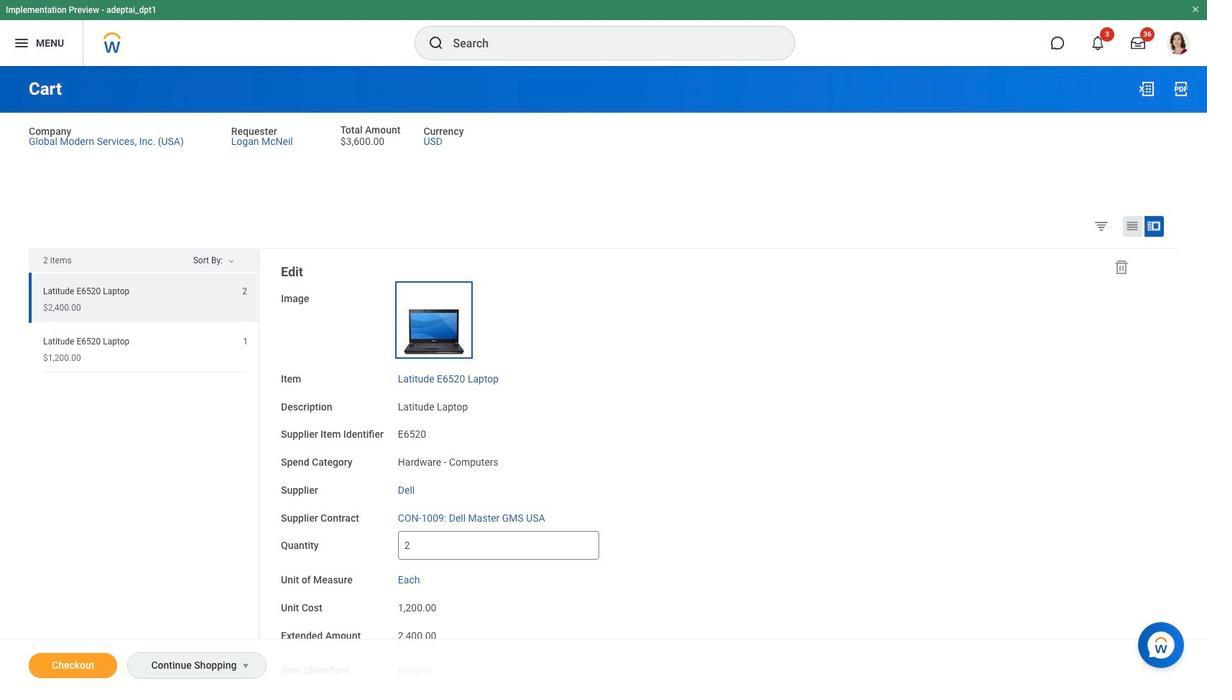 Task type: describe. For each thing, give the bounding box(es) containing it.
caret down image
[[237, 661, 255, 673]]

Toggle to Grid view radio
[[1123, 216, 1142, 237]]

profile logan mcneil image
[[1167, 32, 1190, 58]]

Search Workday  search field
[[453, 27, 765, 59]]

chevron down image
[[223, 259, 240, 269]]

hardware - computers element
[[398, 454, 498, 469]]

close environment banner image
[[1191, 5, 1200, 14]]

navigation pane region
[[259, 249, 1148, 692]]

Toggle to List Detail view radio
[[1145, 216, 1164, 237]]

search image
[[427, 34, 444, 52]]

toggle to grid view image
[[1125, 219, 1140, 233]]



Task type: locate. For each thing, give the bounding box(es) containing it.
region
[[29, 249, 259, 692]]

option group
[[1091, 215, 1175, 240]]

notifications large image
[[1091, 36, 1105, 50]]

inbox large image
[[1131, 36, 1145, 50]]

delete image
[[1113, 259, 1130, 276]]

select to filter grid data image
[[1094, 218, 1109, 233]]

view printable version (pdf) image
[[1173, 80, 1190, 98]]

None text field
[[398, 532, 599, 561]]

e6520.jpg image
[[398, 284, 470, 356]]

toggle to list detail view image
[[1147, 219, 1161, 233]]

banner
[[0, 0, 1207, 66]]

none text field inside navigation pane region
[[398, 532, 599, 561]]

justify image
[[13, 34, 30, 52]]

export to excel image
[[1138, 80, 1155, 98]]

main content
[[0, 66, 1207, 692]]

arrow down image
[[240, 255, 257, 264]]

item list list box
[[29, 273, 259, 373]]



Task type: vqa. For each thing, say whether or not it's contained in the screenshot.
"E6520.jpg" image at left
yes



